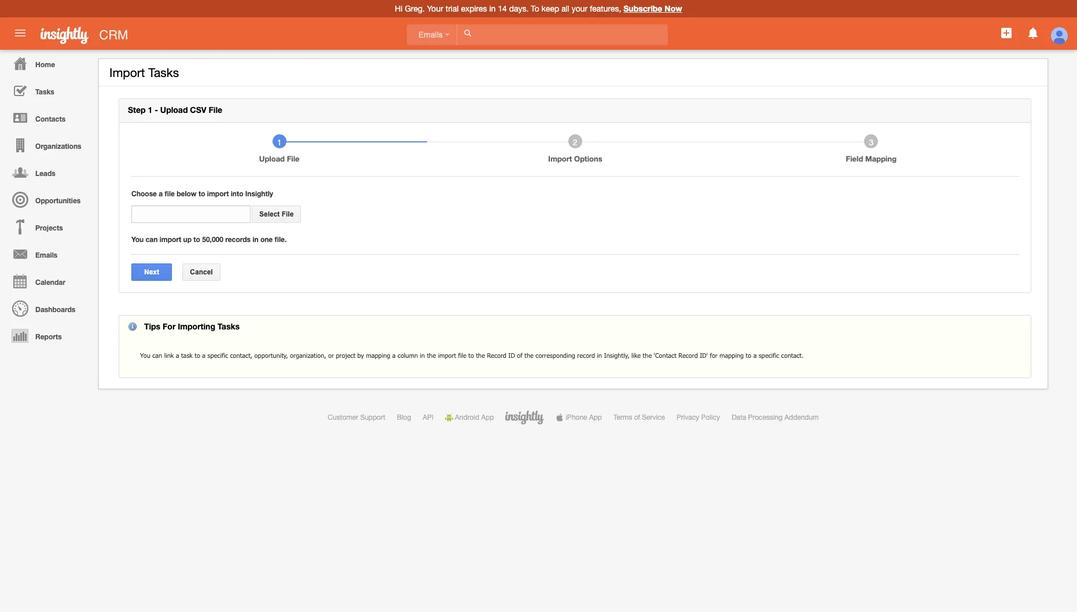 Task type: vqa. For each thing, say whether or not it's contained in the screenshot.
Contacts
yes



Task type: describe. For each thing, give the bounding box(es) containing it.
iphone app
[[566, 413, 602, 421]]

records
[[225, 235, 251, 243]]

contact.
[[782, 351, 804, 359]]

dashboards
[[35, 305, 75, 314]]

reports link
[[3, 322, 93, 349]]

cancel link
[[183, 263, 220, 281]]

for
[[163, 321, 176, 331]]

record
[[578, 351, 595, 359]]

field
[[846, 154, 864, 163]]

id
[[509, 351, 515, 359]]

1 horizontal spatial emails
[[419, 30, 445, 39]]

1 mapping from the left
[[366, 351, 391, 359]]

api
[[423, 413, 434, 421]]

contacts link
[[3, 104, 93, 131]]

support
[[360, 413, 385, 421]]

1 vertical spatial emails
[[35, 251, 57, 259]]

id'
[[700, 351, 708, 359]]

'contact
[[654, 351, 677, 359]]

50,000
[[202, 235, 223, 243]]

data processing addendum link
[[732, 413, 819, 421]]

in left the one
[[253, 235, 259, 243]]

4 the from the left
[[643, 351, 652, 359]]

projects
[[35, 224, 63, 232]]

app for iphone app
[[589, 413, 602, 421]]

privacy policy
[[677, 413, 720, 421]]

project
[[336, 351, 356, 359]]

in right record
[[597, 351, 602, 359]]

iphone
[[566, 413, 587, 421]]

0 vertical spatial import
[[207, 189, 229, 198]]

subscribe now link
[[624, 3, 682, 13]]

privacy
[[677, 413, 700, 421]]

greg.
[[405, 4, 425, 13]]

1 vertical spatial emails link
[[3, 240, 93, 268]]

by
[[358, 351, 364, 359]]

one
[[261, 235, 273, 243]]

a right "task"
[[202, 351, 206, 359]]

customer support
[[328, 413, 385, 421]]

app for android app
[[481, 413, 494, 421]]

opportunities
[[35, 196, 81, 205]]

0 vertical spatial file
[[209, 105, 222, 115]]

calendar
[[35, 278, 65, 287]]

-
[[155, 105, 158, 115]]

you can import up to 50,000 records in one file.
[[131, 235, 287, 243]]

blog
[[397, 413, 411, 421]]

options
[[574, 154, 603, 163]]

2 horizontal spatial import
[[438, 351, 456, 359]]

like
[[632, 351, 641, 359]]

now
[[665, 3, 682, 13]]

upload file
[[259, 154, 300, 163]]

0 horizontal spatial of
[[517, 351, 523, 359]]

up
[[183, 235, 192, 243]]

mapping
[[866, 154, 897, 163]]

1 record from the left
[[487, 351, 507, 359]]

leads link
[[3, 159, 93, 186]]

home link
[[3, 50, 93, 77]]

projects link
[[3, 213, 93, 240]]

link
[[164, 351, 174, 359]]

choose
[[131, 189, 157, 198]]

iphone app link
[[556, 413, 602, 421]]

step
[[128, 105, 146, 115]]

expires
[[461, 4, 487, 13]]

data
[[732, 413, 747, 421]]

to right "task"
[[195, 351, 200, 359]]

0 vertical spatial emails link
[[407, 24, 457, 45]]

to
[[531, 4, 540, 13]]

to right for
[[746, 351, 752, 359]]

1 horizontal spatial tasks
[[148, 65, 179, 79]]

hi
[[395, 4, 403, 13]]

your
[[427, 4, 443, 13]]

customer support link
[[328, 413, 385, 421]]

2 specific from the left
[[759, 351, 780, 359]]

importing
[[178, 321, 215, 331]]

keep
[[542, 4, 560, 13]]

2
[[573, 138, 578, 147]]

choose a file below to import into insightly
[[131, 189, 273, 198]]

file for select file
[[282, 210, 294, 218]]

opportunities link
[[3, 186, 93, 213]]

0 horizontal spatial 1
[[148, 105, 152, 115]]

all
[[562, 4, 570, 13]]

customer
[[328, 413, 358, 421]]

addendum
[[785, 413, 819, 421]]

2 record from the left
[[679, 351, 698, 359]]

your
[[572, 4, 588, 13]]

tips
[[144, 321, 160, 331]]

a left the contact.
[[754, 351, 757, 359]]

step 1 - upload csv file
[[128, 105, 222, 115]]

trial
[[446, 4, 459, 13]]

import options
[[549, 154, 603, 163]]

android app
[[455, 413, 494, 421]]

corresponding
[[536, 351, 576, 359]]

organizations link
[[3, 131, 93, 159]]

a right choose
[[159, 189, 163, 198]]

opportunity,
[[255, 351, 288, 359]]

0 horizontal spatial file
[[165, 189, 175, 198]]



Task type: locate. For each thing, give the bounding box(es) containing it.
0 vertical spatial upload
[[160, 105, 188, 115]]

task
[[181, 351, 193, 359]]

service
[[642, 413, 665, 421]]

of right id
[[517, 351, 523, 359]]

import right column
[[438, 351, 456, 359]]

home
[[35, 60, 55, 69]]

to right 'below'
[[199, 189, 205, 198]]

data processing addendum
[[732, 413, 819, 421]]

tasks up -
[[148, 65, 179, 79]]

import for import options
[[549, 154, 572, 163]]

0 vertical spatial import
[[109, 65, 145, 79]]

features,
[[590, 4, 622, 13]]

leads
[[35, 169, 55, 178]]

you down choose
[[131, 235, 144, 243]]

the
[[427, 351, 436, 359], [476, 351, 485, 359], [525, 351, 534, 359], [643, 351, 652, 359]]

or
[[328, 351, 334, 359]]

1 horizontal spatial 1
[[277, 138, 282, 147]]

the right id
[[525, 351, 534, 359]]

days.
[[509, 4, 529, 13]]

below
[[177, 189, 197, 198]]

1 the from the left
[[427, 351, 436, 359]]

a right link
[[176, 351, 179, 359]]

tasks link
[[3, 77, 93, 104]]

0 horizontal spatial emails link
[[3, 240, 93, 268]]

1 horizontal spatial app
[[589, 413, 602, 421]]

record
[[487, 351, 507, 359], [679, 351, 698, 359]]

0 vertical spatial 1
[[148, 105, 152, 115]]

None submit
[[131, 263, 172, 281]]

1 vertical spatial file
[[287, 154, 300, 163]]

dashboards link
[[3, 295, 93, 322]]

organization,
[[290, 351, 326, 359]]

upload right -
[[160, 105, 188, 115]]

2 horizontal spatial tasks
[[218, 321, 240, 331]]

android
[[455, 413, 480, 421]]

1 horizontal spatial of
[[634, 413, 640, 421]]

0 horizontal spatial emails
[[35, 251, 57, 259]]

file
[[209, 105, 222, 115], [287, 154, 300, 163], [282, 210, 294, 218]]

can left up
[[146, 235, 158, 243]]

insightly,
[[604, 351, 630, 359]]

processing
[[748, 413, 783, 421]]

0 vertical spatial tasks
[[148, 65, 179, 79]]

1 vertical spatial of
[[634, 413, 640, 421]]

0 horizontal spatial import
[[160, 235, 181, 243]]

csv
[[190, 105, 207, 115]]

navigation
[[0, 50, 93, 349]]

1 vertical spatial file
[[458, 351, 467, 359]]

you can link a task to a specific contact, opportunity, organization, or project by mapping a column in the import file to the record id of the corresponding record in insightly, like the 'contact record id' for mapping to a specific contact.
[[140, 351, 804, 359]]

2 mapping from the left
[[720, 351, 744, 359]]

in left 14
[[490, 4, 496, 13]]

0 horizontal spatial specific
[[208, 351, 228, 359]]

a left column
[[392, 351, 396, 359]]

2 vertical spatial tasks
[[218, 321, 240, 331]]

subscribe
[[624, 3, 663, 13]]

crm
[[99, 28, 128, 42]]

0 horizontal spatial import
[[109, 65, 145, 79]]

0 vertical spatial of
[[517, 351, 523, 359]]

the right like
[[643, 351, 652, 359]]

mapping right by
[[366, 351, 391, 359]]

file left id
[[458, 351, 467, 359]]

0 horizontal spatial record
[[487, 351, 507, 359]]

in inside hi greg. your trial expires in 14 days. to keep all your features, subscribe now
[[490, 4, 496, 13]]

emails up calendar link
[[35, 251, 57, 259]]

None text field
[[458, 24, 668, 45]]

select
[[259, 210, 280, 218]]

14
[[498, 4, 507, 13]]

2 vertical spatial import
[[438, 351, 456, 359]]

blog link
[[397, 413, 411, 421]]

1 vertical spatial you
[[140, 351, 150, 359]]

1 vertical spatial can
[[152, 351, 162, 359]]

0 horizontal spatial mapping
[[366, 351, 391, 359]]

file for upload file
[[287, 154, 300, 163]]

2 the from the left
[[476, 351, 485, 359]]

reports
[[35, 332, 62, 341]]

0 vertical spatial emails
[[419, 30, 445, 39]]

0 horizontal spatial upload
[[160, 105, 188, 115]]

you for you can link a task to a specific contact, opportunity, organization, or project by mapping a column in the import file to the record id of the corresponding record in insightly, like the 'contact record id' for mapping to a specific contact.
[[140, 351, 150, 359]]

import left options
[[549, 154, 572, 163]]

column
[[398, 351, 418, 359]]

1
[[148, 105, 152, 115], [277, 138, 282, 147]]

api link
[[423, 413, 434, 421]]

1 horizontal spatial emails link
[[407, 24, 457, 45]]

you for you can import up to 50,000 records in one file.
[[131, 235, 144, 243]]

1 horizontal spatial file
[[458, 351, 467, 359]]

the left id
[[476, 351, 485, 359]]

1 vertical spatial import
[[160, 235, 181, 243]]

emails
[[419, 30, 445, 39], [35, 251, 57, 259]]

insightly
[[245, 189, 273, 198]]

terms of service
[[614, 413, 665, 421]]

tasks
[[148, 65, 179, 79], [35, 87, 54, 96], [218, 321, 240, 331]]

contacts
[[35, 115, 65, 123]]

record left id
[[487, 351, 507, 359]]

import for import tasks
[[109, 65, 145, 79]]

in right column
[[420, 351, 425, 359]]

1 vertical spatial 1
[[277, 138, 282, 147]]

import tasks
[[109, 65, 179, 79]]

mapping
[[366, 351, 391, 359], [720, 351, 744, 359]]

android app link
[[445, 413, 494, 421]]

notifications image
[[1026, 26, 1040, 40]]

1 horizontal spatial mapping
[[720, 351, 744, 359]]

to left id
[[469, 351, 474, 359]]

import left up
[[160, 235, 181, 243]]

record left id'
[[679, 351, 698, 359]]

emails link down your
[[407, 24, 457, 45]]

app right "android"
[[481, 413, 494, 421]]

1 vertical spatial import
[[549, 154, 572, 163]]

organizations
[[35, 142, 81, 151]]

1 horizontal spatial upload
[[259, 154, 285, 163]]

1 horizontal spatial specific
[[759, 351, 780, 359]]

0 horizontal spatial app
[[481, 413, 494, 421]]

hi greg. your trial expires in 14 days. to keep all your features, subscribe now
[[395, 3, 682, 13]]

file left 'below'
[[165, 189, 175, 198]]

of right terms
[[634, 413, 640, 421]]

upload up insightly
[[259, 154, 285, 163]]

in
[[490, 4, 496, 13], [253, 235, 259, 243], [420, 351, 425, 359], [597, 351, 602, 359]]

can for import
[[146, 235, 158, 243]]

1 vertical spatial tasks
[[35, 87, 54, 96]]

1 specific from the left
[[208, 351, 228, 359]]

1 horizontal spatial record
[[679, 351, 698, 359]]

emails down your
[[419, 30, 445, 39]]

tasks up the contact,
[[218, 321, 240, 331]]

terms
[[614, 413, 632, 421]]

select file
[[259, 210, 294, 218]]

import left into
[[207, 189, 229, 198]]

calendar link
[[3, 268, 93, 295]]

specific left the contact.
[[759, 351, 780, 359]]

app right iphone at bottom right
[[589, 413, 602, 421]]

1 horizontal spatial import
[[207, 189, 229, 198]]

emails link down projects
[[3, 240, 93, 268]]

1 left -
[[148, 105, 152, 115]]

0 horizontal spatial tasks
[[35, 87, 54, 96]]

the right column
[[427, 351, 436, 359]]

of
[[517, 351, 523, 359], [634, 413, 640, 421]]

can for link
[[152, 351, 162, 359]]

1 horizontal spatial import
[[549, 154, 572, 163]]

tasks up contacts link
[[35, 87, 54, 96]]

import up step
[[109, 65, 145, 79]]

specific left the contact,
[[208, 351, 228, 359]]

3 the from the left
[[525, 351, 534, 359]]

1 app from the left
[[481, 413, 494, 421]]

to right up
[[194, 235, 200, 243]]

tips for importing tasks
[[142, 321, 240, 331]]

can left link
[[152, 351, 162, 359]]

a
[[159, 189, 163, 198], [176, 351, 179, 359], [202, 351, 206, 359], [392, 351, 396, 359], [754, 351, 757, 359]]

1 up "upload file" on the top left of the page
[[277, 138, 282, 147]]

navigation containing home
[[0, 50, 93, 349]]

you left link
[[140, 351, 150, 359]]

emails link
[[407, 24, 457, 45], [3, 240, 93, 268]]

1 vertical spatial upload
[[259, 154, 285, 163]]

0 vertical spatial file
[[165, 189, 175, 198]]

privacy policy link
[[677, 413, 720, 421]]

2 app from the left
[[589, 413, 602, 421]]

can
[[146, 235, 158, 243], [152, 351, 162, 359]]

2 vertical spatial file
[[282, 210, 294, 218]]

white image
[[464, 29, 472, 37]]

policy
[[702, 413, 720, 421]]

cancel
[[190, 268, 213, 276]]

0 vertical spatial can
[[146, 235, 158, 243]]

mapping right for
[[720, 351, 744, 359]]

0 vertical spatial you
[[131, 235, 144, 243]]

for
[[710, 351, 718, 359]]



